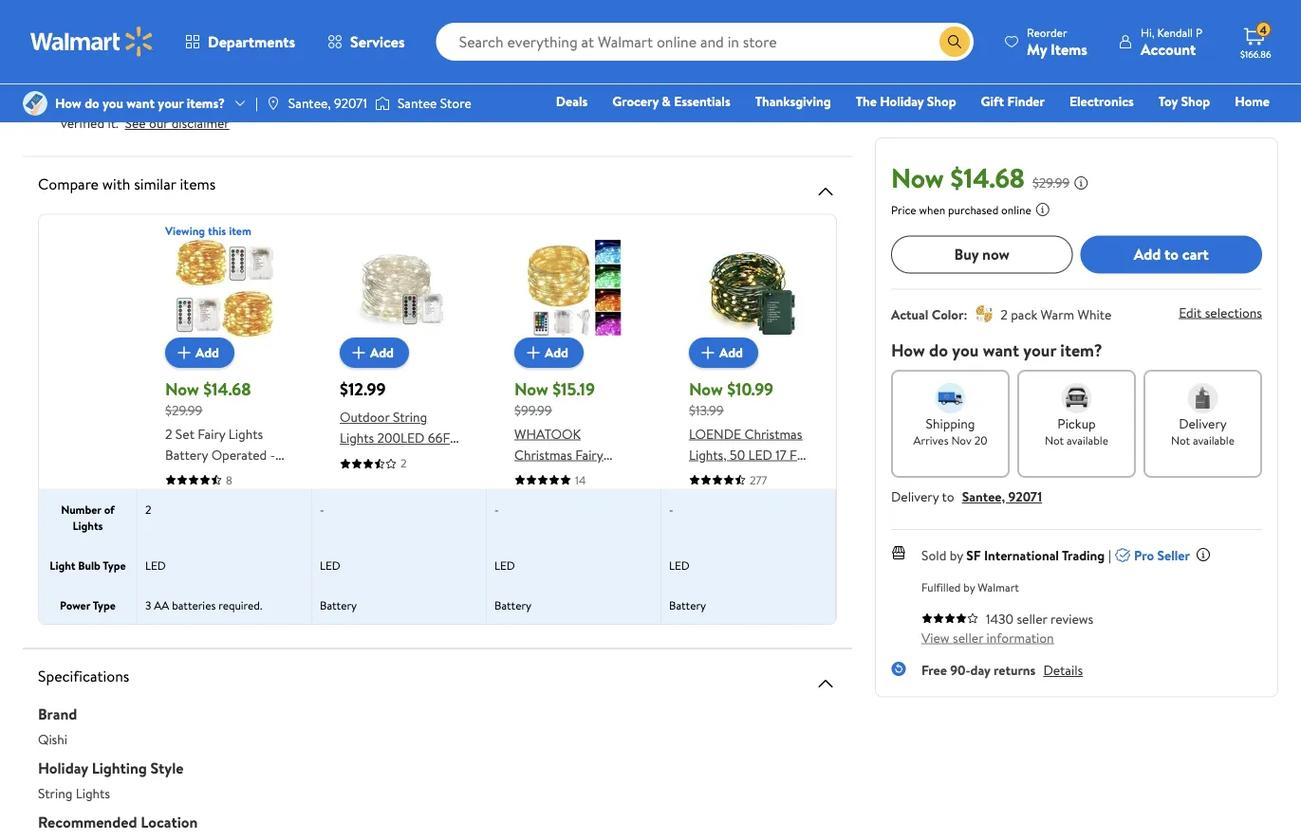 Task type: vqa. For each thing, say whether or not it's contained in the screenshot.
& within now $15.19 $99.99 whatook christmas fairy lights, string lights battery operated & usb plug-in 39ft 120 led 16 color changing with remote timer, waterproof 3aa battery and usb powered led twinkle lights
yes



Task type: describe. For each thing, give the bounding box(es) containing it.
by for sold
[[950, 546, 963, 564]]

see our disclaimer button
[[125, 114, 229, 132]]

3 led cell from the left
[[487, 546, 662, 585]]

lights down indoor
[[407, 512, 441, 531]]

international
[[984, 546, 1059, 564]]

1 vertical spatial of
[[566, 61, 578, 79]]

the
[[856, 92, 877, 111]]

viewing
[[165, 223, 205, 239]]

& inside now $15.19 $99.99 whatook christmas fairy lights, string lights battery operated & usb plug-in 39ft 120 led 16 color changing with remote timer, waterproof 3aa battery and usb powered led twinkle lights
[[619, 487, 628, 505]]

do for how do you want your item?
[[929, 339, 948, 362]]

row containing now $14.68
[[39, 223, 1301, 672]]

lighting
[[92, 758, 147, 779]]

do
[[61, 11, 78, 29]]

add to cart image for now $14.68
[[173, 341, 196, 364]]

fashion link
[[974, 118, 1035, 138]]

0 vertical spatial warm
[[1041, 305, 1075, 323]]

lights right 14
[[593, 466, 627, 485]]

add to cart image for now
[[697, 341, 719, 364]]

operated inside now $14.68 $29.99 2 set fairy lights battery operated - led string lights 8 modes 33ft 100 led starry lights - copper wire firefly lights for wedding birthday party christmas decoration - warm white
[[211, 445, 267, 464]]

patio
[[360, 533, 390, 551]]

fairy inside now $10.99 $13.99 loende christmas lights, 50 led 17 ft battery operated fairy lights for home party garden christmas decoration, 1 pack
[[689, 487, 717, 505]]

purchase
[[61, 28, 113, 46]]

1 horizontal spatial the
[[581, 61, 601, 79]]

0 vertical spatial $29.99
[[1033, 173, 1070, 192]]

available for delivery
[[1193, 432, 1235, 448]]

row containing light bulb type
[[39, 545, 1301, 585]]

power type row header
[[39, 586, 138, 625]]

operated inside now $15.19 $99.99 whatook christmas fairy lights, string lights battery operated & usb plug-in 39ft 120 led 16 color changing with remote timer, waterproof 3aa battery and usb powered led twinkle lights
[[561, 487, 616, 505]]

3 battery cell from the left
[[662, 586, 836, 625]]

pack
[[768, 550, 795, 568]]

seller
[[1157, 546, 1190, 564]]

it.
[[108, 114, 118, 132]]

indoor
[[416, 491, 454, 510]]

pickup
[[1058, 415, 1096, 433]]

pickup not available
[[1045, 415, 1109, 448]]

3 aa batteries required.
[[145, 597, 262, 613]]

2 horizontal spatial white
[[1078, 305, 1112, 323]]

number of lights row header
[[39, 490, 138, 545]]

batteries.
[[604, 61, 657, 79]]

2 left pack
[[1001, 305, 1008, 323]]

1 horizontal spatial &
[[662, 92, 671, 111]]

loende christmas lights, 50 led 17 ft battery operated fairy lights for home party garden christmas decoration, 1 pack image
[[699, 239, 798, 337]]

whatook christmas fairy lights, string lights battery operated & usb plug-in 39ft 120 led 16 color changing with remote timer, waterproof 3aa battery and usb powered led twinkle lights image
[[525, 239, 624, 337]]

- right decoration
[[233, 612, 238, 631]]

registry
[[1051, 119, 1100, 137]]

now $10.99 group
[[689, 239, 809, 568]]

gift finder link
[[972, 91, 1053, 112]]

delivery not available
[[1171, 415, 1235, 448]]

location
[[141, 812, 198, 833]]

add to cart
[[1134, 244, 1209, 265]]

how for how do you want your item?
[[891, 339, 925, 362]]

string inside $12.99 outdoor string lights 200led 66ft battery operated led rope lights with remote indoor timer fairy lights for patio easter christmas party cool white
[[393, 408, 427, 426]]

in inside do not mix batteries of different brands; do not use fresh and old batteries together. purchase aa batteries from only reputable brands and reliable retailers. remove batteries from the battery case if product is not in use. check your batteries before installing, stop using if you find any damage or leaking signs of the batteries.
[[387, 44, 397, 63]]

you down :
[[952, 339, 979, 362]]

reviews
[[1051, 610, 1094, 629]]

2 - cell from the left
[[487, 490, 662, 545]]

pro
[[1134, 546, 1154, 564]]

led left the 16 in the left of the page
[[514, 529, 539, 547]]

lights up indoor
[[400, 470, 435, 489]]

others
[[524, 94, 561, 112]]

have
[[764, 94, 790, 112]]

lights down copper
[[165, 550, 200, 568]]

add to cart image for now $15.19
[[522, 341, 545, 364]]

in inside now $15.19 $99.99 whatook christmas fairy lights, string lights battery operated & usb plug-in 39ft 120 led 16 color changing with remote timer, waterproof 3aa battery and usb powered led twinkle lights
[[573, 508, 583, 526]]

$29.99 inside now $14.68 $29.99 2 set fairy lights battery operated - led string lights 8 modes 33ft 100 led starry lights - copper wire firefly lights for wedding birthday party christmas decoration - warm white
[[165, 401, 202, 420]]

how do you want your items?
[[55, 94, 225, 112]]

number
[[61, 501, 101, 517]]

christmas up "17"
[[745, 424, 802, 443]]

walmart+
[[1213, 119, 1270, 137]]

not right is
[[364, 44, 383, 63]]

purchased
[[948, 201, 999, 218]]

1 horizontal spatial if
[[344, 61, 352, 79]]

intent image for delivery image
[[1188, 383, 1218, 414]]

sold
[[922, 546, 947, 564]]

party inside now $10.99 $13.99 loende christmas lights, 50 led 17 ft battery operated fairy lights for home party garden christmas decoration, 1 pack
[[727, 508, 758, 526]]

led up cool
[[320, 557, 340, 573]]

not inside manufacturers, suppliers and others provide what you see here, and we have not verified it.
[[793, 94, 813, 112]]

you up our
[[154, 94, 175, 112]]

1 vertical spatial type
[[93, 597, 116, 613]]

now $14.68 group
[[165, 239, 285, 652]]

0 horizontal spatial santee,
[[288, 94, 331, 112]]

sf
[[966, 546, 981, 564]]

1 vertical spatial |
[[1109, 546, 1111, 564]]

brands;
[[252, 11, 294, 29]]

you up "it."
[[103, 94, 123, 112]]

your inside do not mix batteries of different brands; do not use fresh and old batteries together. purchase aa batteries from only reputable brands and reliable retailers. remove batteries from the battery case if product is not in use. check your batteries before installing, stop using if you find any damage or leaking signs of the batteries.
[[101, 61, 126, 79]]

fairy inside $12.99 outdoor string lights 200led 66ft battery operated led rope lights with remote indoor timer fairy lights for patio easter christmas party cool white
[[376, 512, 403, 531]]

holiday inside 'link'
[[880, 92, 924, 111]]

 image for santee, 92071
[[266, 96, 281, 111]]

add button for outdoor
[[340, 337, 409, 368]]

lights down 33ft
[[203, 508, 238, 526]]

show
[[121, 94, 151, 112]]

row containing number of lights
[[39, 489, 1301, 545]]

store
[[440, 94, 471, 112]]

2 led cell from the left
[[312, 546, 487, 585]]

when
[[919, 201, 945, 218]]

easter
[[393, 533, 429, 551]]

compare
[[38, 173, 99, 194]]

lights down outdoor
[[340, 429, 374, 447]]

fairy inside now $15.19 $99.99 whatook christmas fairy lights, string lights battery operated & usb plug-in 39ft 120 led 16 color changing with remote timer, waterproof 3aa battery and usb powered led twinkle lights
[[575, 445, 603, 464]]

number of lights
[[61, 501, 115, 533]]

wedding
[[223, 550, 273, 568]]

from up accurate
[[165, 44, 193, 63]]

add to cart image for $12.99
[[347, 341, 370, 364]]

you inside do not mix batteries of different brands; do not use fresh and old batteries together. purchase aa batteries from only reputable brands and reliable retailers. remove batteries from the battery case if product is not in use. check your batteries before installing, stop using if you find any damage or leaking signs of the batteries.
[[355, 61, 376, 79]]

details button
[[1043, 661, 1083, 680]]

$13.99
[[689, 401, 724, 420]]

seller for view
[[953, 629, 984, 647]]

intent image for pickup image
[[1062, 383, 1092, 414]]

not left use
[[321, 11, 340, 29]]

light
[[50, 557, 75, 573]]

led inside now $14.68 $29.99 2 set fairy lights battery operated - led string lights 8 modes 33ft 100 led starry lights - copper wire firefly lights for wedding birthday party christmas decoration - warm white
[[260, 487, 284, 505]]

together.
[[497, 11, 550, 29]]

electronics link
[[1061, 91, 1143, 112]]

do not mix batteries of different brands; do not use fresh and old batteries together. purchase aa batteries from only reputable brands and reliable retailers. remove batteries from the battery case if product is not in use. check your batteries before installing, stop using if you find any damage or leaking signs of the batteries.
[[61, 11, 657, 79]]

recommended
[[38, 812, 137, 833]]

battery
[[219, 44, 261, 63]]

- down 100 at the left of page
[[241, 508, 246, 526]]

product inside do not mix batteries of different brands; do not use fresh and old batteries together. purchase aa batteries from only reputable brands and reliable retailers. remove batteries from the battery case if product is not in use. check your batteries before installing, stop using if you find any damage or leaking signs of the batteries.
[[303, 44, 349, 63]]

changing
[[514, 550, 569, 568]]

$12.99
[[340, 377, 386, 401]]

signs
[[535, 61, 563, 79]]

add inside add to cart button
[[1134, 244, 1161, 265]]

find
[[379, 61, 401, 79]]

$12.99 outdoor string lights 200led 66ft battery operated led rope lights with remote indoor timer fairy lights for patio easter christmas party cool white
[[340, 377, 455, 593]]

departments button
[[169, 19, 311, 65]]

lights inside now $10.99 $13.99 loende christmas lights, 50 led 17 ft battery operated fairy lights for home party garden christmas decoration, 1 pack
[[720, 487, 754, 505]]

0 horizontal spatial to
[[106, 94, 118, 112]]

garden
[[761, 508, 803, 526]]

fulfilled by walmart
[[922, 580, 1019, 596]]

add for $14.68
[[196, 343, 219, 362]]

50
[[730, 445, 745, 464]]

add button for $15.19
[[514, 337, 584, 368]]

timer,
[[563, 570, 598, 589]]

starry
[[165, 508, 200, 526]]

christmas inside now $15.19 $99.99 whatook christmas fairy lights, string lights battery operated & usb plug-in 39ft 120 led 16 color changing with remote timer, waterproof 3aa battery and usb powered led twinkle lights
[[514, 445, 572, 464]]

legal information image
[[1035, 201, 1050, 217]]

party inside now $14.68 $29.99 2 set fairy lights battery operated - led string lights 8 modes 33ft 100 led starry lights - copper wire firefly lights for wedding birthday party christmas decoration - warm white
[[217, 570, 247, 589]]

2 battery cell from the left
[[487, 586, 662, 625]]

to for delivery to santee, 92071
[[942, 488, 954, 506]]

sold by sf international trading
[[922, 546, 1105, 564]]

$15.19
[[553, 377, 595, 401]]

see
[[665, 94, 685, 112]]

cool
[[340, 575, 367, 593]]

one debit
[[1124, 119, 1189, 137]]

lights right twinkle
[[560, 654, 594, 672]]

100
[[236, 487, 257, 505]]

shipping
[[926, 415, 975, 433]]

now $14.68
[[891, 159, 1025, 196]]

pack
[[1011, 305, 1038, 323]]

2 inside group
[[401, 455, 407, 471]]

battery inside now $14.68 $29.99 2 set fairy lights battery operated - led string lights 8 modes 33ft 100 led starry lights - copper wire firefly lights for wedding birthday party christmas decoration - warm white
[[165, 445, 208, 464]]

battery inside now $10.99 $13.99 loende christmas lights, 50 led 17 ft battery operated fairy lights for home party garden christmas decoration, 1 pack
[[689, 466, 732, 485]]

39ft
[[586, 508, 611, 526]]

20
[[974, 432, 987, 448]]

santee
[[398, 94, 437, 112]]

of inside number of lights
[[104, 501, 115, 517]]

outdoor string lights 200led 66ft battery operated led rope lights with remote indoor timer fairy lights for patio easter christmas party cool white image
[[350, 239, 449, 337]]

how for how do you want your items?
[[55, 94, 81, 112]]

lights right set
[[229, 424, 263, 443]]

0 vertical spatial color
[[932, 305, 964, 323]]

white inside now $14.68 $29.99 2 set fairy lights battery operated - led string lights 8 modes 33ft 100 led starry lights - copper wire firefly lights for wedding birthday party christmas decoration - warm white
[[165, 633, 199, 652]]

decoration
[[165, 612, 230, 631]]

grocery
[[612, 92, 659, 111]]

0 vertical spatial type
[[103, 557, 126, 573]]

pro seller info image
[[1196, 548, 1211, 563]]

do for how do you want your items?
[[85, 94, 99, 112]]

information.
[[280, 94, 352, 112]]

search icon image
[[947, 34, 962, 49]]

1 vertical spatial usb
[[584, 612, 609, 631]]

delivery for not
[[1179, 415, 1227, 433]]

Walmart Site-Wide search field
[[436, 23, 974, 61]]

from left only on the top left
[[191, 28, 219, 46]]

led left 1
[[669, 557, 690, 573]]

remote inside now $15.19 $99.99 whatook christmas fairy lights, string lights battery operated & usb plug-in 39ft 120 led 16 color changing with remote timer, waterproof 3aa battery and usb powered led twinkle lights
[[514, 570, 560, 589]]

Search search field
[[436, 23, 974, 61]]

cart
[[1182, 244, 1209, 265]]

operated inside $12.99 outdoor string lights 200led 66ft battery operated led rope lights with remote indoor timer fairy lights for patio easter christmas party cool white
[[386, 449, 442, 468]]

aa inside do not mix batteries of different brands; do not use fresh and old batteries together. purchase aa batteries from only reputable brands and reliable retailers. remove batteries from the battery case if product is not in use. check your batteries before installing, stop using if you find any damage or leaking signs of the batteries.
[[116, 28, 134, 46]]

1 led cell from the left
[[138, 546, 312, 585]]

batteries inside cell
[[172, 597, 216, 613]]

modes
[[165, 487, 204, 505]]

christmas inside now $14.68 $29.99 2 set fairy lights battery operated - led string lights 8 modes 33ft 100 led starry lights - copper wire firefly lights for wedding birthday party christmas decoration - warm white
[[165, 591, 223, 610]]

walmart
[[978, 580, 1019, 596]]

- right 120
[[669, 501, 673, 517]]

0 horizontal spatial if
[[292, 44, 300, 63]]

we
[[61, 94, 79, 112]]

lights up 100 at the left of page
[[227, 466, 261, 485]]

add button for $10.99
[[689, 337, 758, 368]]

0 horizontal spatial usb
[[514, 508, 539, 526]]

66ft
[[428, 429, 455, 447]]

1
[[760, 550, 765, 568]]

stop
[[282, 61, 308, 79]]

led inside now $10.99 $13.99 loende christmas lights, 50 led 17 ft battery operated fairy lights for home party garden christmas decoration, 1 pack
[[748, 445, 772, 464]]

- left plug-
[[494, 501, 499, 517]]

$166.86
[[1240, 47, 1271, 60]]

grocery & essentials link
[[604, 91, 739, 112]]

led up 3
[[145, 557, 166, 573]]

shop inside the holiday shop 'link'
[[927, 92, 956, 111]]

now $15.19 $99.99 whatook christmas fairy lights, string lights battery operated & usb plug-in 39ft 120 led 16 color changing with remote timer, waterproof 3aa battery and usb powered led twinkle lights
[[514, 377, 633, 672]]



Task type: locate. For each thing, give the bounding box(es) containing it.
1 horizontal spatial remote
[[514, 570, 560, 589]]

now for now $14.68 $29.99 2 set fairy lights battery operated - led string lights 8 modes 33ft 100 led starry lights - copper wire firefly lights for wedding birthday party christmas decoration - warm white
[[165, 377, 199, 401]]

lights up recommended
[[76, 784, 110, 803]]

mix
[[104, 11, 124, 29]]

battery inside $12.99 outdoor string lights 200led 66ft battery operated led rope lights with remote indoor timer fairy lights for patio easter christmas party cool white
[[340, 449, 383, 468]]

1 vertical spatial product
[[231, 94, 277, 112]]

the holiday shop link
[[847, 91, 965, 112]]

- up 2 cell
[[270, 445, 275, 464]]

$12.99 group
[[340, 239, 459, 593]]

white down decoration
[[165, 633, 199, 652]]

 image
[[375, 94, 390, 113]]

your right check
[[101, 61, 126, 79]]

fairy right set
[[198, 424, 225, 443]]

$14.68 inside now $14.68 $29.99 2 set fairy lights battery operated - led string lights 8 modes 33ft 100 led starry lights - copper wire firefly lights for wedding birthday party christmas decoration - warm white
[[203, 377, 251, 401]]

1 horizontal spatial home
[[1235, 92, 1270, 111]]

warm inside now $14.68 $29.99 2 set fairy lights battery operated - led string lights 8 modes 33ft 100 led starry lights - copper wire firefly lights for wedding birthday party christmas decoration - warm white
[[241, 612, 275, 631]]

0 horizontal spatial holiday
[[38, 758, 88, 779]]

party down wedding at the left
[[217, 570, 247, 589]]

- left timer
[[320, 501, 324, 517]]

string inside now $14.68 $29.99 2 set fairy lights battery operated - led string lights 8 modes 33ft 100 led starry lights - copper wire firefly lights for wedding birthday party christmas decoration - warm white
[[189, 466, 223, 485]]

string inside now $15.19 $99.99 whatook christmas fairy lights, string lights battery operated & usb plug-in 39ft 120 led 16 color changing with remote timer, waterproof 3aa battery and usb powered led twinkle lights
[[555, 466, 590, 485]]

to inside button
[[1165, 244, 1179, 265]]

in
[[387, 44, 397, 63], [573, 508, 583, 526]]

reliable
[[373, 28, 415, 46]]

- cell
[[312, 490, 487, 545], [487, 490, 662, 545], [662, 490, 836, 545]]

add button for $14.68
[[165, 337, 234, 368]]

for inside now $14.68 $29.99 2 set fairy lights battery operated - led string lights 8 modes 33ft 100 led starry lights - copper wire firefly lights for wedding birthday party christmas decoration - warm white
[[203, 550, 220, 568]]

add button
[[165, 337, 234, 368], [340, 337, 409, 368], [514, 337, 584, 368], [689, 337, 758, 368]]

retailers.
[[418, 28, 468, 46]]

not down 'intent image for delivery'
[[1171, 432, 1190, 448]]

fairy inside now $14.68 $29.99 2 set fairy lights battery operated - led string lights 8 modes 33ft 100 led starry lights - copper wire firefly lights for wedding birthday party christmas decoration - warm white
[[198, 424, 225, 443]]

:
[[964, 305, 967, 323]]

2 cell
[[138, 490, 312, 545]]

0 horizontal spatial color
[[557, 529, 589, 547]]

specifications image
[[814, 673, 837, 696]]

1 row from the top
[[39, 223, 1301, 672]]

by
[[950, 546, 963, 564], [964, 580, 975, 596]]

add left the cart
[[1134, 244, 1161, 265]]

delivery for to
[[891, 488, 939, 506]]

120
[[614, 508, 633, 526]]

to right aim
[[106, 94, 118, 112]]

string inside "brand qishi holiday lighting style string lights recommended location"
[[38, 784, 73, 803]]

1 vertical spatial 92071
[[1009, 488, 1042, 506]]

1 - cell from the left
[[312, 490, 487, 545]]

light bulb type row header
[[39, 546, 138, 585]]

1 horizontal spatial shop
[[1181, 92, 1210, 111]]

2 add button from the left
[[340, 337, 409, 368]]

2 row from the top
[[39, 489, 1301, 545]]

led left rope at the bottom left
[[340, 470, 364, 489]]

warm right pack
[[1041, 305, 1075, 323]]

santee store
[[398, 94, 471, 112]]

add button up set
[[165, 337, 234, 368]]

0 horizontal spatial remote
[[368, 491, 413, 510]]

0 horizontal spatial delivery
[[891, 488, 939, 506]]

reputable
[[250, 28, 305, 46]]

3aa
[[584, 591, 609, 610]]

1 horizontal spatial $29.99
[[1033, 173, 1070, 192]]

thanksgiving link
[[747, 91, 840, 112]]

led up the waterproof
[[494, 557, 515, 573]]

holiday inside "brand qishi holiday lighting style string lights recommended location"
[[38, 758, 88, 779]]

0 horizontal spatial $14.68
[[203, 377, 251, 401]]

lights inside "brand qishi holiday lighting style string lights recommended location"
[[76, 784, 110, 803]]

how left aim
[[55, 94, 81, 112]]

string
[[393, 408, 427, 426], [189, 466, 223, 485], [555, 466, 590, 485], [38, 784, 73, 803]]

power type
[[60, 597, 116, 613]]

0 horizontal spatial how
[[55, 94, 81, 112]]

want for items?
[[126, 94, 155, 112]]

2 left set
[[165, 424, 172, 443]]

walmart image
[[30, 27, 154, 57]]

led
[[165, 466, 186, 485]]

2 add to cart image from the left
[[697, 341, 719, 364]]

0 horizontal spatial 8
[[226, 472, 232, 488]]

white inside $12.99 outdoor string lights 200led 66ft battery operated led rope lights with remote indoor timer fairy lights for patio easter christmas party cool white
[[370, 575, 404, 593]]

now up price
[[891, 159, 944, 196]]

delivery down 'intent image for delivery'
[[1179, 415, 1227, 433]]

to for add to cart
[[1165, 244, 1179, 265]]

0 horizontal spatial of
[[104, 501, 115, 517]]

not right have
[[793, 94, 813, 112]]

add to cart image
[[347, 341, 370, 364], [697, 341, 719, 364]]

1 horizontal spatial  image
[[266, 96, 281, 111]]

party left garden
[[727, 508, 758, 526]]

bulb
[[78, 557, 100, 573]]

1 vertical spatial $29.99
[[165, 401, 202, 420]]

1 horizontal spatial by
[[964, 580, 975, 596]]

do down actual color :
[[929, 339, 948, 362]]

color right 'actual'
[[932, 305, 964, 323]]

 image left we
[[23, 91, 47, 116]]

1 vertical spatial in
[[573, 508, 583, 526]]

2 set fairy lights battery operated - led string lights 8 modes 33ft 100 led starry lights - copper wire firefly lights for wedding birthday party christmas decoration - warm white image
[[176, 239, 274, 337]]

remote inside $12.99 outdoor string lights 200led 66ft battery operated led rope lights with remote indoor timer fairy lights for patio easter christmas party cool white
[[368, 491, 413, 510]]

now for now $10.99 $13.99 loende christmas lights, 50 led 17 ft battery operated fairy lights for home party garden christmas decoration, 1 pack
[[689, 377, 723, 401]]

led cell up 3aa
[[487, 546, 662, 585]]

| down installing,
[[255, 94, 258, 112]]

color right the 16 in the left of the page
[[557, 529, 589, 547]]

type right bulb
[[103, 557, 126, 573]]

1 battery cell from the left
[[312, 586, 487, 625]]

intent image for shipping image
[[935, 383, 966, 414]]

3 - cell from the left
[[662, 490, 836, 545]]

1 horizontal spatial in
[[573, 508, 583, 526]]

0 horizontal spatial for
[[203, 550, 220, 568]]

row header
[[39, 238, 138, 489]]

you inside manufacturers, suppliers and others provide what you see here, and we have not verified it.
[[641, 94, 662, 112]]

available inside pickup not available
[[1067, 432, 1109, 448]]

0 horizontal spatial white
[[165, 633, 199, 652]]

your for how do you want your items?
[[158, 94, 184, 112]]

home inside now $10.99 $13.99 loende christmas lights, 50 led 17 ft battery operated fairy lights for home party garden christmas decoration, 1 pack
[[689, 508, 724, 526]]

0 horizontal spatial warm
[[241, 612, 275, 631]]

0 horizontal spatial available
[[1067, 432, 1109, 448]]

your for how do you want your item?
[[1023, 339, 1056, 362]]

1 horizontal spatial want
[[983, 339, 1019, 362]]

1 horizontal spatial delivery
[[1179, 415, 1227, 433]]

deals link
[[547, 91, 596, 112]]

1 horizontal spatial |
[[1109, 546, 1111, 564]]

use
[[343, 11, 363, 29]]

add to cart image inside now $10.99 group
[[697, 341, 719, 364]]

for inside $12.99 outdoor string lights 200led 66ft battery operated led rope lights with remote indoor timer fairy lights for patio easter christmas party cool white
[[340, 533, 357, 551]]

shop inside 'toy shop' link
[[1181, 92, 1210, 111]]

christmas down whatook
[[514, 445, 572, 464]]

1 horizontal spatial for
[[340, 533, 357, 551]]

your up see our disclaimer button
[[158, 94, 184, 112]]

holiday right the
[[880, 92, 924, 111]]

1 shop from the left
[[927, 92, 956, 111]]

set
[[175, 424, 195, 443]]

fairy left 277
[[689, 487, 717, 505]]

$99.99
[[514, 401, 552, 420]]

0 vertical spatial with
[[102, 173, 130, 194]]

2 add to cart image from the left
[[522, 341, 545, 364]]

fulfilled
[[922, 580, 961, 596]]

actual color :
[[891, 305, 967, 323]]

0 horizontal spatial lights,
[[514, 466, 552, 485]]

add inside now $10.99 group
[[719, 343, 743, 362]]

day
[[971, 661, 991, 680]]

walmart+ link
[[1205, 118, 1278, 138]]

aa right purchase
[[116, 28, 134, 46]]

aa inside cell
[[154, 597, 169, 613]]

1 vertical spatial warm
[[241, 612, 275, 631]]

$10.99
[[727, 377, 774, 401]]

 image
[[23, 91, 47, 116], [266, 96, 281, 111]]

for inside now $10.99 $13.99 loende christmas lights, 50 led 17 ft battery operated fairy lights for home party garden christmas decoration, 1 pack
[[757, 487, 775, 505]]

0 vertical spatial to
[[106, 94, 118, 112]]

home up decoration,
[[689, 508, 724, 526]]

edit
[[1179, 303, 1202, 322]]

3 row from the top
[[39, 545, 1301, 585]]

3 aa batteries required. cell
[[138, 586, 312, 625]]

now for now $14.68
[[891, 159, 944, 196]]

holiday
[[880, 92, 924, 111], [38, 758, 88, 779]]

add to cart image
[[173, 341, 196, 364], [522, 341, 545, 364]]

christmas down patio
[[340, 554, 398, 572]]

0 horizontal spatial product
[[231, 94, 277, 112]]

operated inside now $10.99 $13.99 loende christmas lights, 50 led 17 ft battery operated fairy lights for home party garden christmas decoration, 1 pack
[[735, 466, 791, 485]]

operated up 100 at the left of page
[[211, 445, 267, 464]]

by for fulfilled
[[964, 580, 975, 596]]

battery cell down 1
[[662, 586, 836, 625]]

1 horizontal spatial color
[[932, 305, 964, 323]]

1 vertical spatial your
[[158, 94, 184, 112]]

seller right 1430
[[1017, 610, 1047, 629]]

add for $10.99
[[719, 343, 743, 362]]

and inside now $15.19 $99.99 whatook christmas fairy lights, string lights battery operated & usb plug-in 39ft 120 led 16 color changing with remote timer, waterproof 3aa battery and usb powered led twinkle lights
[[561, 612, 581, 631]]

0 horizontal spatial $29.99
[[165, 401, 202, 420]]

santee, down 20
[[962, 488, 1005, 506]]

1 available from the left
[[1067, 432, 1109, 448]]

0 horizontal spatial home
[[689, 508, 724, 526]]

led cell down timer
[[312, 546, 487, 585]]

fairy up patio
[[376, 512, 403, 531]]

and
[[398, 11, 419, 29], [349, 28, 370, 46], [500, 94, 520, 112], [720, 94, 741, 112], [561, 612, 581, 631]]

seller down 4.128 stars out of 5, based on 1430 seller reviews element
[[953, 629, 984, 647]]

4 add button from the left
[[689, 337, 758, 368]]

departments
[[208, 31, 295, 52]]

qishi
[[38, 730, 67, 749]]

any
[[405, 61, 424, 79]]

now left $15.19
[[514, 377, 548, 401]]

not for delivery
[[1171, 432, 1190, 448]]

4 led cell from the left
[[662, 546, 836, 585]]

remote down rope at the bottom left
[[368, 491, 413, 510]]

ft
[[790, 445, 804, 464]]

$14.68 for now $14.68
[[950, 159, 1025, 196]]

this
[[208, 223, 226, 239]]

add button inside now $14.68 group
[[165, 337, 234, 368]]

2 inside cell
[[145, 501, 151, 517]]

2 not from the left
[[1171, 432, 1190, 448]]

lights, inside now $10.99 $13.99 loende christmas lights, 50 led 17 ft battery operated fairy lights for home party garden christmas decoration, 1 pack
[[689, 445, 727, 464]]

92071
[[334, 94, 367, 112], [1009, 488, 1042, 506]]

party inside $12.99 outdoor string lights 200led 66ft battery operated led rope lights with remote indoor timer fairy lights for patio easter christmas party cool white
[[401, 554, 432, 572]]

4.128 stars out of 5, based on 1430 seller reviews element
[[922, 613, 979, 624]]

verified
[[61, 114, 105, 132]]

santee, down stop
[[288, 94, 331, 112]]

0 horizontal spatial aa
[[116, 28, 134, 46]]

available for pickup
[[1067, 432, 1109, 448]]

learn more about strikethrough prices image
[[1074, 175, 1089, 190]]

product
[[303, 44, 349, 63], [231, 94, 277, 112]]

with up timer,
[[572, 550, 597, 568]]

92071 up the international
[[1009, 488, 1042, 506]]

debit
[[1156, 119, 1189, 137]]

services
[[350, 31, 405, 52]]

2 horizontal spatial party
[[727, 508, 758, 526]]

2 inside now $14.68 $29.99 2 set fairy lights battery operated - led string lights 8 modes 33ft 100 led starry lights - copper wire firefly lights for wedding birthday party christmas decoration - warm white
[[165, 424, 172, 443]]

add button inside 'now $15.19' group
[[514, 337, 584, 368]]

- cell down 14
[[487, 490, 662, 545]]

led cell
[[138, 546, 312, 585], [312, 546, 487, 585], [487, 546, 662, 585], [662, 546, 836, 585]]

now inside now $14.68 $29.99 2 set fairy lights battery operated - led string lights 8 modes 33ft 100 led starry lights - copper wire firefly lights for wedding birthday party christmas decoration - warm white
[[165, 377, 199, 401]]

warm
[[1041, 305, 1075, 323], [241, 612, 275, 631]]

want down pack
[[983, 339, 1019, 362]]

0 vertical spatial of
[[182, 11, 194, 29]]

now $14.68 $29.99 2 set fairy lights battery operated - led string lights 8 modes 33ft 100 led starry lights - copper wire firefly lights for wedding birthday party christmas decoration - warm white
[[165, 377, 284, 652]]

not right do
[[81, 11, 101, 29]]

operated down 200led
[[386, 449, 442, 468]]

1 add to cart image from the left
[[173, 341, 196, 364]]

1 add button from the left
[[165, 337, 234, 368]]

1 vertical spatial delivery
[[891, 488, 939, 506]]

0 horizontal spatial &
[[619, 487, 628, 505]]

delivery to santee, 92071
[[891, 488, 1042, 506]]

returns
[[994, 661, 1036, 680]]

1 not from the left
[[1045, 432, 1064, 448]]

lights, down "loende"
[[689, 445, 727, 464]]

seller for 1430
[[1017, 610, 1047, 629]]

you left see
[[641, 94, 662, 112]]

home
[[1235, 92, 1270, 111], [689, 508, 724, 526]]

1 horizontal spatial your
[[158, 94, 184, 112]]

my
[[1027, 38, 1047, 59]]

1 vertical spatial remote
[[514, 570, 560, 589]]

4
[[1260, 22, 1267, 38]]

with inside $12.99 outdoor string lights 200led 66ft battery operated led rope lights with remote indoor timer fairy lights for patio easter christmas party cool white
[[340, 491, 364, 510]]

now $15.19 group
[[514, 239, 634, 672]]

add to cart image up $12.99
[[347, 341, 370, 364]]

add button up $12.99
[[340, 337, 409, 368]]

- cell down rope at the bottom left
[[312, 490, 487, 545]]

0 vertical spatial $14.68
[[950, 159, 1025, 196]]

grocery & essentials
[[612, 92, 731, 111]]

usb down 3aa
[[584, 612, 609, 631]]

led inside $12.99 outdoor string lights 200led 66ft battery operated led rope lights with remote indoor timer fairy lights for patio easter christmas party cool white
[[340, 470, 364, 489]]

led right powered
[[568, 633, 592, 652]]

1 vertical spatial &
[[619, 487, 628, 505]]

lights inside number of lights
[[73, 517, 103, 533]]

1 vertical spatial santee,
[[962, 488, 1005, 506]]

compare with similar items
[[38, 173, 216, 194]]

3 add button from the left
[[514, 337, 584, 368]]

to left santee, 92071 button
[[942, 488, 954, 506]]

different
[[197, 11, 248, 29]]

0 vertical spatial in
[[387, 44, 397, 63]]

leaking
[[491, 61, 531, 79]]

1 vertical spatial to
[[1165, 244, 1179, 265]]

add to cart image down 2 set fairy lights battery operated - led string lights 8 modes 33ft 100 led starry lights - copper wire firefly lights for wedding birthday party christmas decoration - warm white image
[[173, 341, 196, 364]]

with up timer
[[340, 491, 364, 510]]

0 horizontal spatial not
[[1045, 432, 1064, 448]]

if left is
[[344, 61, 352, 79]]

christmas inside $12.99 outdoor string lights 200led 66ft battery operated led rope lights with remote indoor timer fairy lights for patio easter christmas party cool white
[[340, 554, 398, 572]]

2 available from the left
[[1193, 432, 1235, 448]]

add inside 'now $15.19' group
[[545, 343, 569, 362]]

add button up $10.99 at the top of the page
[[689, 337, 758, 368]]

toy
[[1159, 92, 1178, 111]]

0 vertical spatial 92071
[[334, 94, 367, 112]]

not inside delivery not available
[[1171, 432, 1190, 448]]

1 horizontal spatial 92071
[[1009, 488, 1042, 506]]

add button inside $12.99 group
[[340, 337, 409, 368]]

available down 'intent image for delivery'
[[1193, 432, 1235, 448]]

actual
[[891, 305, 929, 323]]

now up set
[[165, 377, 199, 401]]

row containing power type
[[39, 585, 1301, 625]]

0 horizontal spatial seller
[[953, 629, 984, 647]]

type right power
[[93, 597, 116, 613]]

items
[[1051, 38, 1088, 59]]

2 left starry
[[145, 501, 151, 517]]

timer
[[340, 512, 372, 531]]

1 horizontal spatial santee,
[[962, 488, 1005, 506]]

you left find
[[355, 61, 376, 79]]

by left sf
[[950, 546, 963, 564]]

0 horizontal spatial the
[[196, 44, 215, 63]]

add to cart image inside 'now $15.19' group
[[522, 341, 545, 364]]

similar
[[134, 173, 176, 194]]

remote
[[368, 491, 413, 510], [514, 570, 560, 589]]

0 vertical spatial by
[[950, 546, 963, 564]]

200led
[[377, 429, 425, 447]]

reorder my items
[[1027, 24, 1088, 59]]

now
[[982, 244, 1010, 265]]

now left $10.99 at the top of the page
[[689, 377, 723, 401]]

1 horizontal spatial product
[[303, 44, 349, 63]]

4 row from the top
[[39, 585, 1301, 625]]

loende
[[689, 424, 741, 443]]

2 vertical spatial to
[[942, 488, 954, 506]]

1 vertical spatial aa
[[154, 597, 169, 613]]

1 horizontal spatial $14.68
[[950, 159, 1025, 196]]

add
[[1134, 244, 1161, 265], [196, 343, 219, 362], [370, 343, 394, 362], [545, 343, 569, 362], [719, 343, 743, 362]]

add button inside now $10.99 group
[[689, 337, 758, 368]]

string up plug-
[[555, 466, 590, 485]]

1 horizontal spatial do
[[929, 339, 948, 362]]

|
[[255, 94, 258, 112], [1109, 546, 1111, 564]]

want for item?
[[983, 339, 1019, 362]]

with inside now $15.19 $99.99 whatook christmas fairy lights, string lights battery operated & usb plug-in 39ft 120 led 16 color changing with remote timer, waterproof 3aa battery and usb powered led twinkle lights
[[572, 550, 597, 568]]

gift finder
[[981, 92, 1045, 111]]

not for pickup
[[1045, 432, 1064, 448]]

0 vertical spatial aa
[[116, 28, 134, 46]]

2 shop from the left
[[1181, 92, 1210, 111]]

do
[[297, 11, 318, 29]]

battery cell
[[312, 586, 487, 625], [487, 586, 662, 625], [662, 586, 836, 625]]

brands
[[308, 28, 346, 46]]

now inside now $15.19 $99.99 whatook christmas fairy lights, string lights battery operated & usb plug-in 39ft 120 led 16 color changing with remote timer, waterproof 3aa battery and usb powered led twinkle lights
[[514, 377, 548, 401]]

not inside pickup not available
[[1045, 432, 1064, 448]]

$14.68 for now $14.68 $29.99 2 set fairy lights battery operated - led string lights 8 modes 33ft 100 led starry lights - copper wire firefly lights for wedding birthday party christmas decoration - warm white
[[203, 377, 251, 401]]

with
[[102, 173, 130, 194], [340, 491, 364, 510], [572, 550, 597, 568]]

information
[[987, 629, 1054, 647]]

color inside now $15.19 $99.99 whatook christmas fairy lights, string lights battery operated & usb plug-in 39ft 120 led 16 color changing with remote timer, waterproof 3aa battery and usb powered led twinkle lights
[[557, 529, 589, 547]]

add for $15.19
[[545, 343, 569, 362]]

0 horizontal spatial by
[[950, 546, 963, 564]]

0 vertical spatial white
[[1078, 305, 1112, 323]]

0 horizontal spatial in
[[387, 44, 397, 63]]

- cell down 277
[[662, 490, 836, 545]]

17
[[776, 445, 787, 464]]

1 vertical spatial holiday
[[38, 758, 88, 779]]

8 left 100 at the left of page
[[226, 472, 232, 488]]

the left only on the top left
[[196, 44, 215, 63]]

1 vertical spatial want
[[983, 339, 1019, 362]]

home inside home fashion
[[1235, 92, 1270, 111]]

add to cart image inside $12.99 group
[[347, 341, 370, 364]]

0 horizontal spatial party
[[217, 570, 247, 589]]

0 horizontal spatial add to cart image
[[173, 341, 196, 364]]

price
[[891, 201, 917, 218]]

add button up $15.19
[[514, 337, 584, 368]]

add to cart image up $13.99
[[697, 341, 719, 364]]

1 horizontal spatial aa
[[154, 597, 169, 613]]

whatook
[[514, 424, 581, 443]]

1 vertical spatial color
[[557, 529, 589, 547]]

disclaimer
[[172, 114, 229, 132]]

2 vertical spatial your
[[1023, 339, 1056, 362]]

2 down 200led
[[401, 455, 407, 471]]

for down "wire"
[[203, 550, 220, 568]]

delivery inside delivery not available
[[1179, 415, 1227, 433]]

compare with similar items image
[[814, 180, 837, 203]]

if right the case
[[292, 44, 300, 63]]

0 horizontal spatial with
[[102, 173, 130, 194]]

 image for how do you want your items?
[[23, 91, 47, 116]]

now for now $15.19 $99.99 whatook christmas fairy lights, string lights battery operated & usb plug-in 39ft 120 led 16 color changing with remote timer, waterproof 3aa battery and usb powered led twinkle lights
[[514, 377, 548, 401]]

0 horizontal spatial 92071
[[334, 94, 367, 112]]

0 horizontal spatial your
[[101, 61, 126, 79]]

add inside now $14.68 group
[[196, 343, 219, 362]]

one
[[1124, 119, 1153, 137]]

0 horizontal spatial shop
[[927, 92, 956, 111]]

$29.99 up set
[[165, 401, 202, 420]]

1 horizontal spatial seller
[[1017, 610, 1047, 629]]

white right cool
[[370, 575, 404, 593]]

available inside delivery not available
[[1193, 432, 1235, 448]]

hi, kendall p account
[[1141, 24, 1203, 59]]

row
[[39, 223, 1301, 672], [39, 489, 1301, 545], [39, 545, 1301, 585], [39, 585, 1301, 625]]

lights, inside now $15.19 $99.99 whatook christmas fairy lights, string lights battery operated & usb plug-in 39ft 120 led 16 color changing with remote timer, waterproof 3aa battery and usb powered led twinkle lights
[[514, 466, 552, 485]]

home up walmart+
[[1235, 92, 1270, 111]]

add for outdoor
[[370, 343, 394, 362]]

item?
[[1060, 339, 1103, 362]]

buy
[[954, 244, 979, 265]]

available down intent image for pickup
[[1067, 432, 1109, 448]]

0 horizontal spatial want
[[126, 94, 155, 112]]

of
[[182, 11, 194, 29], [566, 61, 578, 79], [104, 501, 115, 517]]

2 vertical spatial white
[[165, 633, 199, 652]]

in left use.
[[387, 44, 397, 63]]

0 horizontal spatial |
[[255, 94, 258, 112]]

add up $10.99 at the top of the page
[[719, 343, 743, 362]]

services button
[[311, 19, 421, 65]]

remove
[[61, 44, 108, 63]]

toy shop link
[[1150, 91, 1219, 112]]

add inside $12.99 group
[[370, 343, 394, 362]]

2 horizontal spatial with
[[572, 550, 597, 568]]

1 vertical spatial lights,
[[514, 466, 552, 485]]

0 vertical spatial lights,
[[689, 445, 727, 464]]

1 horizontal spatial not
[[1171, 432, 1190, 448]]

0 vertical spatial your
[[101, 61, 126, 79]]

christmas up decoration,
[[689, 529, 747, 547]]

1 horizontal spatial available
[[1193, 432, 1235, 448]]

decoration,
[[689, 550, 757, 568]]

0 vertical spatial delivery
[[1179, 415, 1227, 433]]

8 inside now $14.68 $29.99 2 set fairy lights battery operated - led string lights 8 modes 33ft 100 led starry lights - copper wire firefly lights for wedding birthday party christmas decoration - warm white
[[264, 466, 272, 485]]

1 add to cart image from the left
[[347, 341, 370, 364]]

now $10.99 $13.99 loende christmas lights, 50 led 17 ft battery operated fairy lights for home party garden christmas decoration, 1 pack
[[689, 377, 804, 568]]

now inside now $10.99 $13.99 loende christmas lights, 50 led 17 ft battery operated fairy lights for home party garden christmas decoration, 1 pack
[[689, 377, 723, 401]]

0 vertical spatial how
[[55, 94, 81, 112]]

warm right decoration
[[241, 612, 275, 631]]

0 vertical spatial home
[[1235, 92, 1270, 111]]



